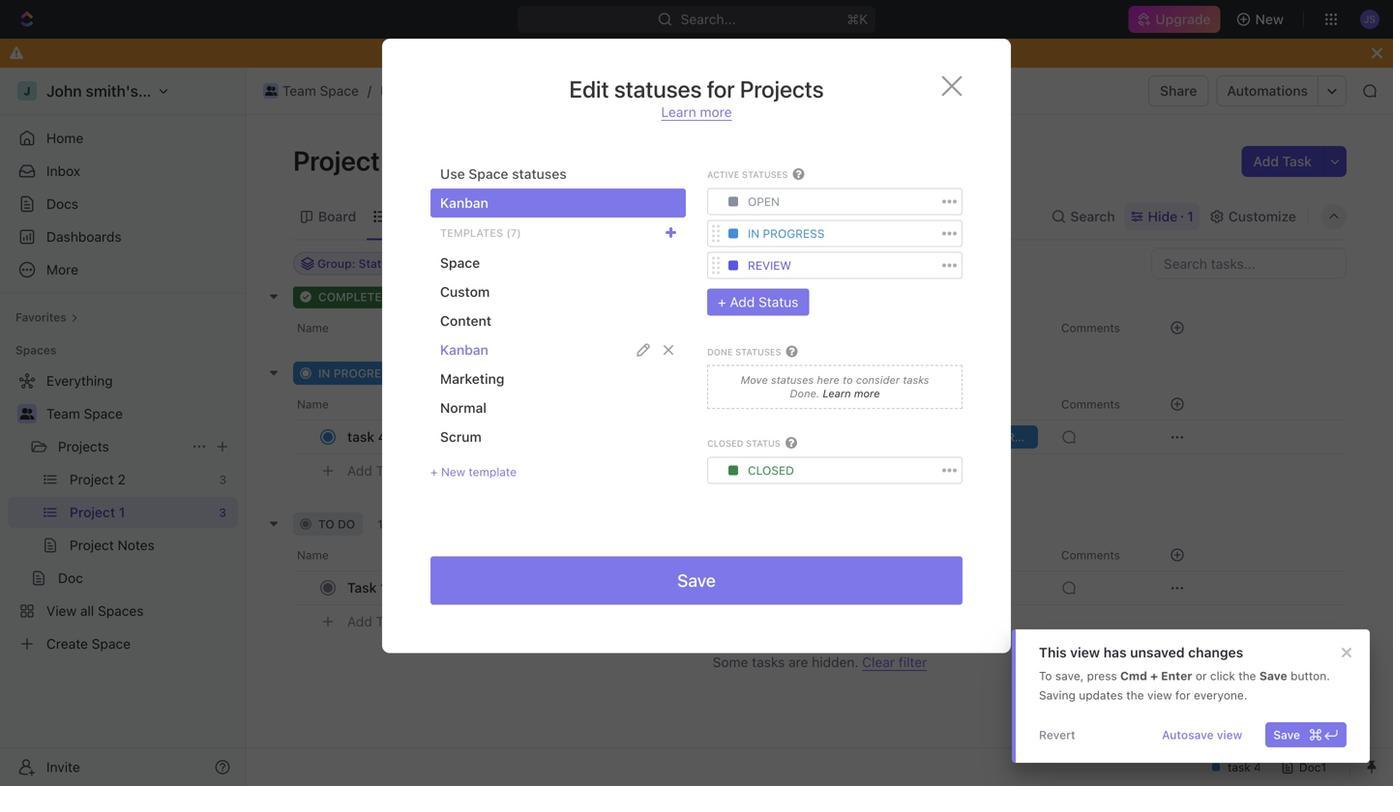 Task type: vqa. For each thing, say whether or not it's contained in the screenshot.
Manage
no



Task type: describe. For each thing, give the bounding box(es) containing it.
learn more
[[820, 388, 880, 400]]

‎task
[[347, 580, 377, 596]]

1 vertical spatial the
[[1127, 689, 1145, 703]]

add task button up the content
[[441, 286, 524, 309]]

has
[[1104, 645, 1127, 661]]

table link
[[612, 203, 650, 230]]

table
[[616, 209, 650, 225]]

0 horizontal spatial learn more link
[[662, 104, 732, 121]]

or
[[1196, 670, 1207, 683]]

marketing
[[440, 371, 505, 387]]

+ for + new template
[[431, 466, 438, 479]]

closed status
[[708, 439, 781, 449]]

+ for + add status
[[718, 294, 727, 310]]

progress
[[763, 227, 825, 240]]

assignees
[[767, 257, 824, 271]]

automations
[[1228, 83, 1309, 99]]

docs link
[[8, 189, 238, 220]]

1 horizontal spatial team space link
[[258, 79, 364, 103]]

press
[[1088, 670, 1118, 683]]

unsaved
[[1131, 645, 1185, 661]]

for inside edit statuses for projects learn more
[[707, 75, 735, 103]]

search
[[1071, 209, 1116, 225]]

status
[[759, 294, 799, 310]]

template
[[469, 466, 517, 479]]

dashboards
[[46, 229, 122, 245]]

add task for add task button under 4
[[347, 463, 405, 479]]

gantt link
[[541, 203, 580, 230]]

edit statuses for projects learn more
[[569, 75, 824, 120]]

this
[[1040, 645, 1067, 661]]

customize button
[[1204, 203, 1303, 230]]

progress
[[334, 367, 397, 380]]

new inside edit statuses for projects dialog
[[441, 466, 466, 479]]

in
[[318, 367, 330, 380]]

2 vertical spatial save
[[1274, 729, 1301, 742]]

templates (7)
[[440, 227, 521, 240]]

autosave
[[1163, 729, 1214, 742]]

share
[[1161, 83, 1198, 99]]

revert
[[1040, 729, 1076, 742]]

statuses for active
[[742, 170, 788, 180]]

task up task 4 link
[[503, 367, 529, 380]]

projects inside edit statuses for projects learn more
[[740, 75, 824, 103]]

add task up the content
[[465, 290, 516, 304]]

save,
[[1056, 670, 1084, 683]]

view for autosave
[[1217, 729, 1243, 742]]

4
[[378, 429, 387, 445]]

statuses for move
[[771, 374, 814, 387]]

statuses for done
[[736, 347, 782, 357]]

customize
[[1229, 209, 1297, 225]]

everyone.
[[1194, 689, 1248, 703]]

/
[[368, 83, 372, 99]]

⌘k
[[847, 11, 868, 27]]

add task button up the 'customize'
[[1242, 146, 1324, 177]]

add task for add task button above the 'customize'
[[1254, 153, 1312, 169]]

0 vertical spatial team space
[[283, 83, 359, 99]]

add down ‎task
[[347, 614, 372, 630]]

spaces
[[15, 344, 57, 357]]

automations button
[[1218, 76, 1318, 106]]

scrum
[[440, 429, 482, 445]]

add task button down ‎task 1
[[339, 611, 412, 634]]

0 horizontal spatial to
[[318, 518, 335, 531]]

done
[[708, 347, 733, 357]]

board
[[318, 209, 356, 225]]

add up normal
[[478, 367, 500, 380]]

1 horizontal spatial user group image
[[265, 86, 277, 96]]

1 kanban from the top
[[440, 195, 489, 211]]

task for add task button below "complete"
[[376, 312, 405, 328]]

active
[[708, 170, 740, 180]]

gantt
[[545, 209, 580, 225]]

1 vertical spatial team space link
[[46, 399, 234, 430]]

to inside move statuses here to consider tasks done.
[[843, 374, 853, 387]]

add down task
[[347, 463, 372, 479]]

changes
[[1189, 645, 1244, 661]]

add inside edit statuses for projects dialog
[[730, 294, 755, 310]]

to
[[1040, 670, 1053, 683]]

saving
[[1040, 689, 1076, 703]]

projects link
[[58, 432, 184, 463]]

home link
[[8, 123, 238, 154]]

done statuses
[[708, 347, 782, 357]]

status
[[746, 439, 781, 449]]

add up the 'customize'
[[1254, 153, 1280, 169]]

dropdown menu image
[[729, 229, 739, 238]]

task right custom
[[490, 290, 516, 304]]

1 horizontal spatial view
[[1148, 689, 1173, 703]]

sidebar navigation
[[0, 68, 247, 787]]

1 for project 1
[[386, 145, 399, 177]]

normal
[[440, 400, 487, 416]]

task for add task button under 4
[[376, 463, 405, 479]]

share button
[[1149, 75, 1209, 106]]

tasks
[[903, 374, 930, 387]]

add task for add task button below "complete"
[[347, 312, 405, 328]]

calendar link
[[447, 203, 509, 230]]

task 4 link
[[343, 423, 628, 452]]

in progress
[[318, 367, 397, 380]]

favorites button
[[8, 306, 86, 329]]

consider
[[856, 374, 900, 387]]

save inside edit statuses for projects dialog
[[678, 571, 716, 591]]

open
[[748, 195, 780, 208]]

clear filter link
[[863, 655, 928, 672]]

project
[[293, 145, 380, 177]]

add task button down 4
[[339, 460, 412, 483]]

statuses for edit
[[614, 75, 702, 103]]

use
[[440, 166, 465, 182]]

custom
[[440, 284, 490, 300]]

space inside sidebar navigation
[[84, 406, 123, 422]]

click
[[1211, 670, 1236, 683]]

‎task 1 link
[[343, 574, 628, 603]]

upgrade link
[[1129, 6, 1221, 33]]

hide 1
[[1149, 209, 1194, 225]]

use space statuses
[[440, 166, 567, 182]]

Search tasks... text field
[[1153, 249, 1346, 278]]

1 vertical spatial save button
[[1266, 723, 1347, 748]]

1 horizontal spatial more
[[854, 388, 880, 400]]

new inside "button"
[[1256, 11, 1284, 27]]



Task type: locate. For each thing, give the bounding box(es) containing it.
team space
[[283, 83, 359, 99], [46, 406, 123, 422]]

view down enter
[[1148, 689, 1173, 703]]

learn
[[662, 104, 697, 120], [823, 388, 851, 400]]

hide
[[1149, 209, 1178, 225]]

add task down ‎task 1
[[347, 614, 405, 630]]

revert button
[[1032, 723, 1084, 748]]

autosave view
[[1163, 729, 1243, 742]]

1 vertical spatial team
[[46, 406, 80, 422]]

0 vertical spatial for
[[707, 75, 735, 103]]

for down enter
[[1176, 689, 1191, 703]]

1 horizontal spatial team space
[[283, 83, 359, 99]]

1 horizontal spatial learn
[[823, 388, 851, 400]]

to do
[[318, 518, 355, 531]]

view up save,
[[1071, 645, 1101, 661]]

0 vertical spatial user group image
[[265, 86, 277, 96]]

2 horizontal spatial view
[[1217, 729, 1243, 742]]

button.
[[1291, 670, 1331, 683]]

closed for closed status
[[708, 439, 744, 449]]

project 1
[[293, 145, 405, 177]]

0 vertical spatial save button
[[431, 557, 963, 605]]

0 vertical spatial closed
[[708, 439, 744, 449]]

space left the /
[[320, 83, 359, 99]]

1 vertical spatial projects
[[58, 439, 109, 455]]

1 vertical spatial for
[[1176, 689, 1191, 703]]

task down 4
[[376, 463, 405, 479]]

add task down "complete"
[[347, 312, 405, 328]]

learn more link up 'active'
[[662, 104, 732, 121]]

0 vertical spatial team space link
[[258, 79, 364, 103]]

to left do
[[318, 518, 335, 531]]

0 vertical spatial to
[[843, 374, 853, 387]]

to up learn more
[[843, 374, 853, 387]]

+ right 'cmd'
[[1151, 670, 1159, 683]]

1
[[386, 145, 399, 177], [1188, 209, 1194, 225], [378, 518, 383, 531], [380, 580, 387, 596]]

tree inside sidebar navigation
[[8, 366, 238, 660]]

closed down status
[[748, 464, 794, 478]]

in
[[748, 227, 760, 240]]

statuses
[[614, 75, 702, 103], [512, 166, 567, 182], [742, 170, 788, 180], [736, 347, 782, 357], [771, 374, 814, 387]]

the
[[1239, 670, 1257, 683], [1127, 689, 1145, 703]]

+
[[718, 294, 727, 310], [431, 466, 438, 479], [1151, 670, 1159, 683]]

0 horizontal spatial team
[[46, 406, 80, 422]]

statuses up done.
[[771, 374, 814, 387]]

learn more link down here
[[820, 388, 880, 400]]

statuses right edit
[[614, 75, 702, 103]]

closed left status
[[708, 439, 744, 449]]

0 horizontal spatial +
[[431, 466, 438, 479]]

in progress
[[748, 227, 825, 240]]

new up automations
[[1256, 11, 1284, 27]]

1 vertical spatial +
[[431, 466, 438, 479]]

edit statuses for projects dialog
[[382, 39, 1011, 654]]

team left the /
[[283, 83, 316, 99]]

1 vertical spatial dropdown menu image
[[729, 261, 739, 270]]

0 vertical spatial team
[[283, 83, 316, 99]]

1 vertical spatial kanban
[[440, 342, 489, 358]]

2 horizontal spatial +
[[1151, 670, 1159, 683]]

team up projects link
[[46, 406, 80, 422]]

tree
[[8, 366, 238, 660]]

+ add status
[[718, 294, 799, 310]]

statuses up move
[[736, 347, 782, 357]]

save
[[678, 571, 716, 591], [1260, 670, 1288, 683], [1274, 729, 1301, 742]]

invite
[[46, 760, 80, 776]]

team space link
[[258, 79, 364, 103], [46, 399, 234, 430]]

edit
[[569, 75, 609, 103]]

dropdown menu image for review
[[729, 261, 739, 270]]

statuses up gantt link
[[512, 166, 567, 182]]

calendar
[[451, 209, 509, 225]]

0 vertical spatial learn
[[662, 104, 697, 120]]

1 horizontal spatial +
[[718, 294, 727, 310]]

filter
[[899, 655, 928, 671]]

dropdown menu image for open
[[729, 197, 739, 206]]

closed for closed
[[748, 464, 794, 478]]

more inside edit statuses for projects learn more
[[700, 104, 732, 120]]

dropdown menu image down 'active'
[[729, 197, 739, 206]]

team space inside sidebar navigation
[[46, 406, 123, 422]]

+ left template
[[431, 466, 438, 479]]

new
[[1256, 11, 1284, 27], [441, 466, 466, 479]]

add task up the 'customize'
[[1254, 153, 1312, 169]]

0 horizontal spatial user group image
[[20, 408, 34, 420]]

0 vertical spatial kanban
[[440, 195, 489, 211]]

enter
[[1162, 670, 1193, 683]]

+ up done
[[718, 294, 727, 310]]

0 vertical spatial save
[[678, 571, 716, 591]]

autosave view button
[[1155, 723, 1251, 748]]

view down "everyone."
[[1217, 729, 1243, 742]]

projects
[[740, 75, 824, 103], [58, 439, 109, 455]]

1 vertical spatial user group image
[[20, 408, 34, 420]]

1 vertical spatial learn more link
[[820, 388, 880, 400]]

clear
[[863, 655, 895, 671]]

1 horizontal spatial the
[[1239, 670, 1257, 683]]

more down consider
[[854, 388, 880, 400]]

home
[[46, 130, 83, 146]]

task for add task button above the 'customize'
[[1283, 153, 1312, 169]]

statuses inside move statuses here to consider tasks done.
[[771, 374, 814, 387]]

task for add task button under ‎task 1
[[376, 614, 405, 630]]

2 dropdown menu image from the top
[[729, 261, 739, 270]]

here
[[817, 374, 840, 387]]

2 vertical spatial view
[[1217, 729, 1243, 742]]

0 horizontal spatial more
[[700, 104, 732, 120]]

0 vertical spatial learn more link
[[662, 104, 732, 121]]

1 right the project
[[386, 145, 399, 177]]

1 for ‎task 1
[[380, 580, 387, 596]]

assignees button
[[743, 252, 833, 275]]

upgrade
[[1156, 11, 1211, 27]]

task 4
[[347, 429, 387, 445]]

statuses up "open"
[[742, 170, 788, 180]]

add task down 4
[[347, 463, 405, 479]]

0 horizontal spatial the
[[1127, 689, 1145, 703]]

1 right hide
[[1188, 209, 1194, 225]]

1 vertical spatial team space
[[46, 406, 123, 422]]

1 horizontal spatial save button
[[1266, 723, 1347, 748]]

1 vertical spatial save
[[1260, 670, 1288, 683]]

space right use
[[469, 166, 509, 182]]

clear filter
[[863, 655, 928, 671]]

complete
[[318, 290, 382, 304]]

learn inside edit statuses for projects learn more
[[662, 104, 697, 120]]

team space up projects link
[[46, 406, 123, 422]]

dashboards link
[[8, 222, 238, 253]]

active statuses
[[708, 170, 788, 180]]

user group image inside sidebar navigation
[[20, 408, 34, 420]]

0 vertical spatial view
[[1071, 645, 1101, 661]]

add task up normal
[[478, 367, 529, 380]]

for inside this view has unsaved changes to save, press cmd + enter or click the save button. saving updates the view for everyone.
[[1176, 689, 1191, 703]]

task up the 'customize'
[[1283, 153, 1312, 169]]

add left status
[[730, 294, 755, 310]]

add up the content
[[465, 290, 487, 304]]

1 right do
[[378, 518, 383, 531]]

statuses inside edit statuses for projects learn more
[[614, 75, 702, 103]]

team inside tree
[[46, 406, 80, 422]]

(7)
[[506, 227, 521, 240]]

1 horizontal spatial to
[[843, 374, 853, 387]]

team
[[283, 83, 316, 99], [46, 406, 80, 422]]

updates
[[1079, 689, 1124, 703]]

1 horizontal spatial for
[[1176, 689, 1191, 703]]

task
[[1283, 153, 1312, 169], [490, 290, 516, 304], [376, 312, 405, 328], [503, 367, 529, 380], [376, 463, 405, 479], [376, 614, 405, 630]]

0 vertical spatial dropdown menu image
[[729, 197, 739, 206]]

dropdown menu image down dropdown menu icon
[[729, 261, 739, 270]]

0 horizontal spatial new
[[441, 466, 466, 479]]

favorites
[[15, 311, 67, 324]]

review
[[748, 259, 792, 272]]

1 vertical spatial closed
[[748, 464, 794, 478]]

dropdown menu image
[[729, 197, 739, 206], [729, 261, 739, 270]]

tree containing team space
[[8, 366, 238, 660]]

save inside this view has unsaved changes to save, press cmd + enter or click the save button. saving updates the view for everyone.
[[1260, 670, 1288, 683]]

0 vertical spatial +
[[718, 294, 727, 310]]

the down 'cmd'
[[1127, 689, 1145, 703]]

the right "click"
[[1239, 670, 1257, 683]]

search...
[[681, 11, 736, 27]]

task down ‎task 1
[[376, 614, 405, 630]]

projects inside sidebar navigation
[[58, 439, 109, 455]]

team space link up projects link
[[46, 399, 234, 430]]

this view has unsaved changes to save, press cmd + enter or click the save button. saving updates the view for everyone.
[[1040, 645, 1331, 703]]

1 right ‎task
[[380, 580, 387, 596]]

0 vertical spatial new
[[1256, 11, 1284, 27]]

0 horizontal spatial closed
[[708, 439, 744, 449]]

2 kanban from the top
[[440, 342, 489, 358]]

1 vertical spatial more
[[854, 388, 880, 400]]

view inside button
[[1217, 729, 1243, 742]]

0 horizontal spatial team space
[[46, 406, 123, 422]]

task
[[347, 429, 375, 445]]

1 vertical spatial to
[[318, 518, 335, 531]]

task down "complete"
[[376, 312, 405, 328]]

0 horizontal spatial save button
[[431, 557, 963, 605]]

0 vertical spatial more
[[700, 104, 732, 120]]

0 vertical spatial the
[[1239, 670, 1257, 683]]

0 horizontal spatial view
[[1071, 645, 1101, 661]]

move
[[741, 374, 768, 387]]

1 vertical spatial learn
[[823, 388, 851, 400]]

new down scrum
[[441, 466, 466, 479]]

add down "complete"
[[347, 312, 372, 328]]

1 horizontal spatial learn more link
[[820, 388, 880, 400]]

closed
[[708, 439, 744, 449], [748, 464, 794, 478]]

view for this
[[1071, 645, 1101, 661]]

space up projects link
[[84, 406, 123, 422]]

kanban down the content
[[440, 342, 489, 358]]

new button
[[1229, 4, 1296, 35]]

1 vertical spatial view
[[1148, 689, 1173, 703]]

‎task 1
[[347, 580, 387, 596]]

0 horizontal spatial for
[[707, 75, 735, 103]]

kanban up templates
[[440, 195, 489, 211]]

cmd
[[1121, 670, 1148, 683]]

0 horizontal spatial projects
[[58, 439, 109, 455]]

search button
[[1046, 203, 1121, 230]]

add task button down "complete"
[[339, 309, 412, 332]]

1 vertical spatial new
[[441, 466, 466, 479]]

save button inside edit statuses for projects dialog
[[431, 557, 963, 605]]

inbox link
[[8, 156, 238, 187]]

1 horizontal spatial new
[[1256, 11, 1284, 27]]

more up 'active'
[[700, 104, 732, 120]]

inbox
[[46, 163, 80, 179]]

0 horizontal spatial learn
[[662, 104, 697, 120]]

space
[[320, 83, 359, 99], [469, 166, 509, 182], [440, 255, 480, 271], [84, 406, 123, 422]]

1 for hide 1
[[1188, 209, 1194, 225]]

move statuses here to consider tasks done.
[[741, 374, 930, 400]]

1 horizontal spatial closed
[[748, 464, 794, 478]]

to
[[843, 374, 853, 387], [318, 518, 335, 531]]

2 vertical spatial +
[[1151, 670, 1159, 683]]

1 dropdown menu image from the top
[[729, 197, 739, 206]]

save button
[[431, 557, 963, 605], [1266, 723, 1347, 748]]

0 vertical spatial projects
[[740, 75, 824, 103]]

kanban
[[440, 195, 489, 211], [440, 342, 489, 358]]

user group image
[[265, 86, 277, 96], [20, 408, 34, 420]]

1 horizontal spatial projects
[[740, 75, 824, 103]]

add task for add task button under ‎task 1
[[347, 614, 405, 630]]

team space left the /
[[283, 83, 359, 99]]

team space link left the /
[[258, 79, 364, 103]]

+ new template
[[431, 466, 517, 479]]

space up custom
[[440, 255, 480, 271]]

+ inside this view has unsaved changes to save, press cmd + enter or click the save button. saving updates the view for everyone.
[[1151, 670, 1159, 683]]

for down search...
[[707, 75, 735, 103]]

board link
[[315, 203, 356, 230]]

content
[[440, 313, 492, 329]]

done.
[[790, 388, 820, 400]]

1 horizontal spatial team
[[283, 83, 316, 99]]

0 horizontal spatial team space link
[[46, 399, 234, 430]]

add task button up normal
[[454, 362, 537, 385]]



